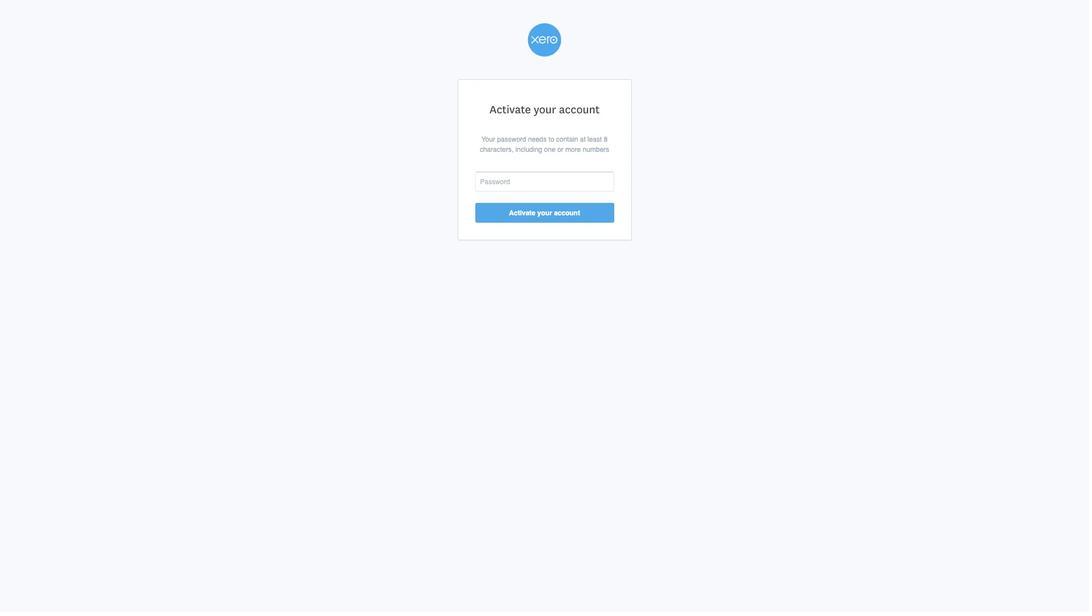 Task type: locate. For each thing, give the bounding box(es) containing it.
None submit
[[475, 203, 614, 223]]

contain
[[556, 136, 578, 144]]

your
[[482, 136, 495, 144]]

needs
[[528, 136, 547, 144]]

your
[[534, 103, 556, 116]]

least
[[588, 136, 602, 144]]

Password password field
[[475, 172, 614, 192]]

activate
[[490, 103, 531, 116]]

one
[[544, 146, 556, 154]]

at
[[580, 136, 586, 144]]

more
[[566, 146, 581, 154]]

numbers
[[583, 146, 610, 154]]

password
[[497, 136, 526, 144]]

to
[[549, 136, 555, 144]]

8
[[604, 136, 608, 144]]



Task type: describe. For each thing, give the bounding box(es) containing it.
characters,
[[480, 146, 514, 154]]

including
[[516, 146, 543, 154]]

or
[[558, 146, 564, 154]]

activate your account
[[490, 103, 600, 116]]

your password needs to contain at least 8 characters, including one or more numbers
[[480, 136, 610, 154]]

account
[[559, 103, 600, 116]]



